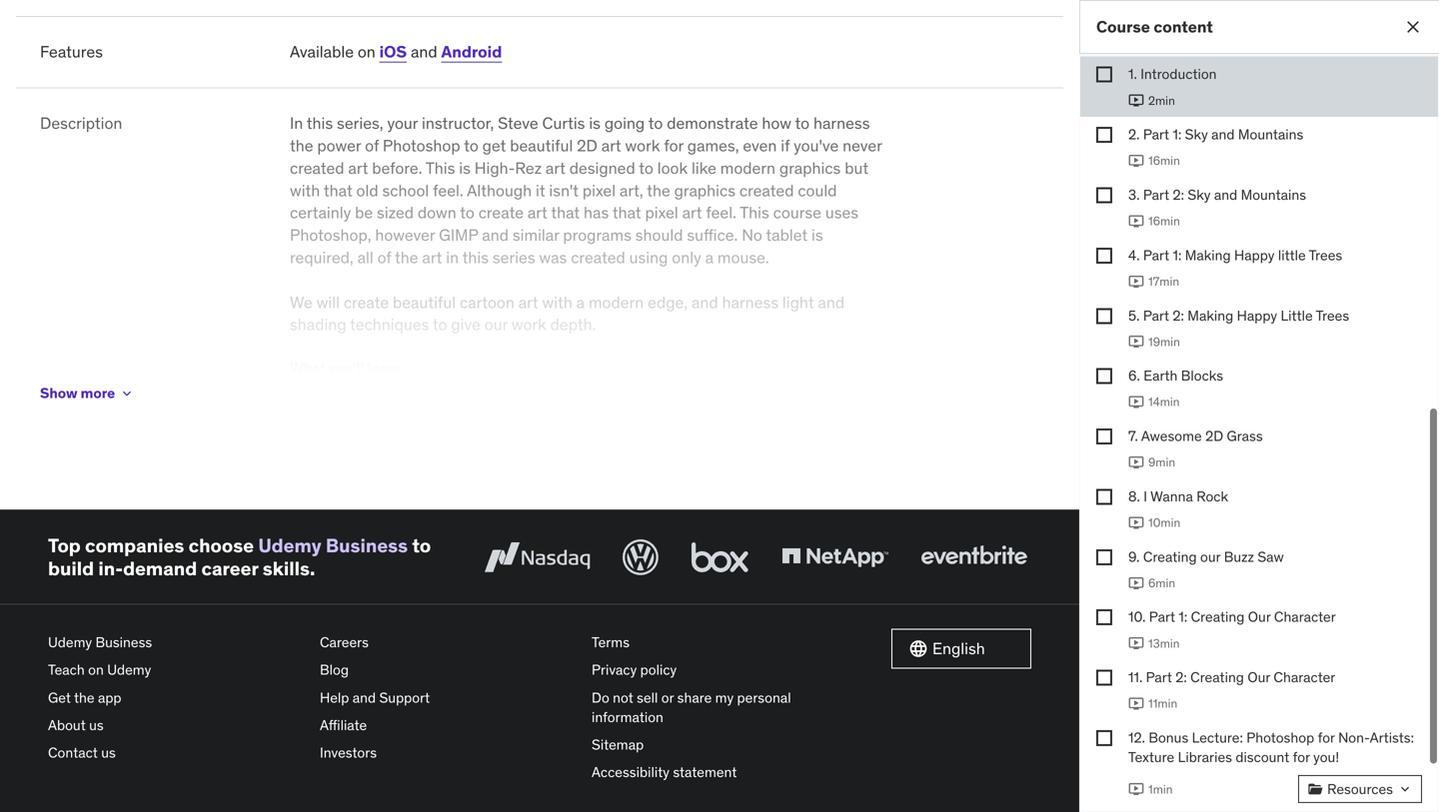 Task type: locate. For each thing, give the bounding box(es) containing it.
1 vertical spatial for
[[1318, 729, 1336, 747]]

2 horizontal spatial created
[[740, 180, 794, 201]]

school
[[382, 180, 429, 201]]

part right 10.
[[1150, 609, 1176, 627]]

1 horizontal spatial that
[[551, 203, 580, 223]]

our down 10. part 1: creating our character
[[1248, 669, 1271, 687]]

terms
[[592, 634, 630, 652]]

2: for making
[[1173, 307, 1185, 325]]

mountains up the little
[[1242, 186, 1307, 204]]

mountains
[[1239, 126, 1304, 144], [1242, 186, 1307, 204]]

2 vertical spatial 2:
[[1176, 669, 1188, 687]]

sell
[[637, 689, 658, 707]]

for up look at the top left of the page
[[664, 135, 684, 156]]

0 vertical spatial pixel
[[583, 180, 616, 201]]

19min
[[1149, 334, 1181, 350]]

is left going
[[589, 113, 601, 134]]

12.
[[1129, 729, 1146, 747]]

netapp image
[[778, 536, 893, 580]]

0 vertical spatial graphics
[[780, 158, 841, 178]]

udemy business link up get the app 'link'
[[48, 630, 304, 657]]

1: up "13min" on the right of the page
[[1179, 609, 1188, 627]]

0 vertical spatial a
[[706, 247, 714, 268]]

1 vertical spatial mountains
[[1242, 186, 1307, 204]]

box image
[[687, 536, 754, 580]]

what you'll learn
[[290, 360, 401, 378]]

1 vertical spatial happy
[[1238, 307, 1278, 325]]

2d up designed
[[577, 135, 598, 156]]

a inside we will create beautiful cartoon art with a modern edge, and harness light and shading techniques to give our work depth.
[[577, 292, 585, 313]]

xsmall image
[[1097, 248, 1113, 264], [1097, 308, 1113, 324], [1097, 429, 1113, 445], [1097, 489, 1113, 505], [1097, 550, 1113, 566], [1097, 610, 1113, 626], [1097, 671, 1113, 687]]

1 vertical spatial pixel
[[645, 203, 679, 223]]

it
[[536, 180, 546, 201]]

harness up never
[[814, 113, 870, 134]]

create down although
[[479, 203, 524, 223]]

1 horizontal spatial feel.
[[706, 203, 737, 223]]

our inside we will create beautiful cartoon art with a modern edge, and harness light and shading techniques to give our work depth.
[[485, 315, 508, 335]]

1 vertical spatial creating
[[1192, 609, 1245, 627]]

1 vertical spatial modern
[[589, 292, 644, 313]]

1 vertical spatial trees
[[1316, 307, 1350, 325]]

modern
[[721, 158, 776, 178], [589, 292, 644, 313]]

do
[[592, 689, 610, 707]]

xsmall image right more
[[119, 386, 135, 402]]

depth.
[[551, 315, 596, 335]]

that up certainly
[[324, 180, 353, 201]]

3 xsmall image from the top
[[1097, 429, 1113, 445]]

this up school at top left
[[426, 158, 455, 178]]

0 vertical spatial 2:
[[1173, 186, 1185, 204]]

play bonus lecture: photoshop for non-artists: texture libraries discount for you! image
[[1129, 782, 1145, 798]]

0 horizontal spatial graphics
[[675, 180, 736, 201]]

10.
[[1129, 609, 1146, 627]]

work inside we will create beautiful cartoon art with a modern edge, and harness light and shading techniques to give our work depth.
[[512, 315, 547, 335]]

1 vertical spatial udemy business link
[[48, 630, 304, 657]]

1. introduction
[[1129, 65, 1217, 83]]

2 our from the top
[[1248, 669, 1271, 687]]

career
[[201, 557, 259, 581]]

0 horizontal spatial feel.
[[433, 180, 464, 201]]

0 vertical spatial creating
[[1144, 548, 1198, 566]]

1 horizontal spatial graphics
[[780, 158, 841, 178]]

xsmall image for 5. part 2: making happy little trees
[[1097, 308, 1113, 324]]

0 horizontal spatial work
[[512, 315, 547, 335]]

1 vertical spatial 1:
[[1173, 246, 1182, 264]]

1 horizontal spatial business
[[326, 534, 408, 558]]

10min
[[1149, 515, 1181, 531]]

1 vertical spatial 2d
[[1206, 427, 1224, 445]]

creating down 9. creating our buzz saw
[[1192, 609, 1245, 627]]

xsmall image left 10.
[[1097, 610, 1113, 626]]

discount
[[1236, 749, 1290, 767]]

0 vertical spatial making
[[1186, 246, 1232, 264]]

harness down mouse.
[[722, 292, 779, 313]]

making
[[1186, 246, 1232, 264], [1188, 307, 1234, 325]]

modern inside we will create beautiful cartoon art with a modern edge, and harness light and shading techniques to give our work depth.
[[589, 292, 644, 313]]

play earth blocks image
[[1129, 395, 1145, 411]]

5.
[[1129, 307, 1140, 325]]

little
[[1281, 307, 1314, 325]]

of right all
[[378, 247, 391, 268]]

xsmall image for 4. part 1: making happy little trees
[[1097, 248, 1113, 264]]

modern down even
[[721, 158, 776, 178]]

art right cartoon
[[519, 292, 539, 313]]

1 vertical spatial photoshop
[[1247, 729, 1315, 747]]

show more
[[40, 385, 115, 403]]

photoshop down your
[[383, 135, 461, 156]]

content
[[1154, 16, 1214, 37]]

udemy
[[258, 534, 322, 558], [48, 634, 92, 652], [107, 662, 151, 680]]

part for 4.
[[1144, 246, 1170, 264]]

making for 2:
[[1188, 307, 1234, 325]]

1 vertical spatial graphics
[[675, 180, 736, 201]]

on left ios
[[358, 42, 376, 62]]

part for 5.
[[1144, 307, 1170, 325]]

xsmall image for 11. part 2: creating our character
[[1097, 671, 1113, 687]]

business up app
[[95, 634, 152, 652]]

2 horizontal spatial for
[[1318, 729, 1336, 747]]

part right 4.
[[1144, 246, 1170, 264]]

creating for 1:
[[1192, 609, 1245, 627]]

happy for little
[[1238, 307, 1278, 325]]

part right 2.
[[1144, 126, 1170, 144]]

will
[[317, 292, 340, 313]]

course
[[774, 203, 822, 223]]

ios link
[[380, 42, 407, 62]]

12. bonus lecture: photoshop for non-artists: texture libraries discount for you!
[[1129, 729, 1415, 767]]

0 horizontal spatial for
[[664, 135, 684, 156]]

us right contact
[[101, 744, 116, 762]]

character down saw at the bottom
[[1275, 609, 1337, 627]]

16min right play part 1: sky and mountains icon at the right top
[[1149, 153, 1181, 169]]

investors link
[[320, 740, 576, 768]]

0 vertical spatial trees
[[1310, 246, 1343, 264]]

6 xsmall image from the top
[[1097, 610, 1113, 626]]

sky
[[1186, 126, 1209, 144], [1188, 186, 1211, 204]]

the down however
[[395, 247, 419, 268]]

and up 4. part 1: making happy little trees
[[1215, 186, 1238, 204]]

graphics down like
[[675, 180, 736, 201]]

a up depth.
[[577, 292, 585, 313]]

0 vertical spatial this
[[307, 113, 333, 134]]

and up series
[[482, 225, 509, 246]]

is down course
[[812, 225, 824, 246]]

0 horizontal spatial 2d
[[577, 135, 598, 156]]

xsmall image left 9.
[[1097, 550, 1113, 566]]

1: for making
[[1173, 246, 1182, 264]]

trees right the little
[[1310, 246, 1343, 264]]

0 horizontal spatial our
[[485, 315, 508, 335]]

udemy up teach
[[48, 634, 92, 652]]

art up similar
[[528, 203, 548, 223]]

work down going
[[625, 135, 660, 156]]

3.
[[1129, 186, 1140, 204]]

and right ios link
[[411, 42, 438, 62]]

teach
[[48, 662, 85, 680]]

0 vertical spatial our
[[1249, 609, 1271, 627]]

our inside sidebar element
[[1201, 548, 1221, 566]]

0 vertical spatial modern
[[721, 158, 776, 178]]

udemy up app
[[107, 662, 151, 680]]

1 horizontal spatial created
[[571, 247, 626, 268]]

1 horizontal spatial udemy
[[107, 662, 151, 680]]

0 vertical spatial work
[[625, 135, 660, 156]]

trees
[[1310, 246, 1343, 264], [1316, 307, 1350, 325]]

1 vertical spatial is
[[459, 158, 471, 178]]

and inside careers blog help and support affiliate investors
[[353, 689, 376, 707]]

art up designed
[[602, 135, 622, 156]]

mountains for 3. part 2: sky and mountains
[[1242, 186, 1307, 204]]

play part 2: sky and mountains image
[[1129, 213, 1145, 229]]

this up no
[[740, 203, 770, 223]]

to
[[649, 113, 663, 134], [795, 113, 810, 134], [464, 135, 479, 156], [639, 158, 654, 178], [460, 203, 475, 223], [433, 315, 447, 335], [412, 534, 431, 558]]

available
[[290, 42, 354, 62]]

play part 2: making happy little trees image
[[1129, 334, 1145, 350]]

you!
[[1314, 749, 1340, 767]]

0 horizontal spatial business
[[95, 634, 152, 652]]

0 horizontal spatial create
[[344, 292, 389, 313]]

1 horizontal spatial create
[[479, 203, 524, 223]]

xsmall image inside show more 'button'
[[119, 386, 135, 402]]

that down art, on the top left of the page
[[613, 203, 642, 223]]

1 vertical spatial feel.
[[706, 203, 737, 223]]

xsmall image left 2.
[[1097, 127, 1113, 143]]

statement
[[673, 764, 737, 782]]

this
[[307, 113, 333, 134], [463, 247, 489, 268]]

terms privacy policy do not sell or share my personal information sitemap accessibility statement
[[592, 634, 792, 782]]

0 horizontal spatial on
[[88, 662, 104, 680]]

happy
[[1235, 246, 1275, 264], [1238, 307, 1278, 325]]

2 16min from the top
[[1149, 214, 1181, 229]]

1 horizontal spatial harness
[[814, 113, 870, 134]]

2 xsmall image from the top
[[1097, 308, 1113, 324]]

1 horizontal spatial our
[[1201, 548, 1221, 566]]

creating up "lecture:"
[[1191, 669, 1245, 687]]

1 horizontal spatial is
[[589, 113, 601, 134]]

our down saw at the bottom
[[1249, 609, 1271, 627]]

is left high-
[[459, 158, 471, 178]]

11.
[[1129, 669, 1143, 687]]

using
[[630, 247, 668, 268]]

1 vertical spatial business
[[95, 634, 152, 652]]

7.
[[1129, 427, 1139, 445]]

1 horizontal spatial modern
[[721, 158, 776, 178]]

sitemap
[[592, 736, 644, 754]]

part right '11.'
[[1147, 669, 1173, 687]]

1:
[[1173, 126, 1182, 144], [1173, 246, 1182, 264], [1179, 609, 1188, 627]]

0 vertical spatial sky
[[1186, 126, 1209, 144]]

art,
[[620, 180, 644, 201]]

1 vertical spatial character
[[1274, 669, 1336, 687]]

support
[[379, 689, 430, 707]]

character
[[1275, 609, 1337, 627], [1274, 669, 1336, 687]]

xsmall image for 9. creating our buzz saw
[[1097, 550, 1113, 566]]

photoshop up discount
[[1247, 729, 1315, 747]]

techniques
[[350, 315, 429, 335]]

1 vertical spatial 2:
[[1173, 307, 1185, 325]]

2: up '11min'
[[1176, 669, 1188, 687]]

modern up depth.
[[589, 292, 644, 313]]

1 vertical spatial 16min
[[1149, 214, 1181, 229]]

created up course
[[740, 180, 794, 201]]

1 character from the top
[[1275, 609, 1337, 627]]

create up "techniques" at top
[[344, 292, 389, 313]]

1 16min from the top
[[1149, 153, 1181, 169]]

learn
[[368, 360, 401, 378]]

a down suffice.
[[706, 247, 714, 268]]

companies
[[85, 534, 184, 558]]

1 horizontal spatial beautiful
[[510, 135, 573, 156]]

demonstrate
[[667, 113, 758, 134]]

of down series,
[[365, 135, 379, 156]]

modern inside in this series, your instructor, steve curtis is going to demonstrate how to harness the power of photoshop to get beautiful 2d art work for games, even if you've never created art before. this is high-rez art designed to look like modern graphics but with that old school feel. although it isn't pixel art, the graphics created could certainly be sized down to create art that has that pixel art feel. this course uses photoshop, however gimp and similar programs should suffice. no tablet is required, all of the art in this series was created using only a mouse.
[[721, 158, 776, 178]]

part for 3.
[[1144, 186, 1170, 204]]

show more button
[[40, 374, 135, 414]]

what
[[290, 360, 326, 378]]

2:
[[1173, 186, 1185, 204], [1173, 307, 1185, 325], [1176, 669, 1188, 687]]

7 xsmall image from the top
[[1097, 671, 1113, 687]]

play introduction image
[[1129, 93, 1145, 109]]

1 horizontal spatial with
[[542, 292, 573, 313]]

0 vertical spatial 16min
[[1149, 153, 1181, 169]]

making down 3. part 2: sky and mountains
[[1186, 246, 1232, 264]]

that down isn't
[[551, 203, 580, 223]]

0 vertical spatial our
[[485, 315, 508, 335]]

us right about
[[89, 717, 104, 735]]

our left buzz in the bottom right of the page
[[1201, 548, 1221, 566]]

part right '5.'
[[1144, 307, 1170, 325]]

xsmall image
[[1097, 67, 1113, 83], [1097, 127, 1113, 143], [1097, 187, 1113, 203], [1097, 369, 1113, 385], [119, 386, 135, 402], [1097, 731, 1113, 747], [1308, 782, 1324, 798], [1398, 782, 1414, 798]]

i
[[1144, 488, 1148, 506]]

0 vertical spatial beautiful
[[510, 135, 573, 156]]

0 vertical spatial mountains
[[1239, 126, 1304, 144]]

1 horizontal spatial 2d
[[1206, 427, 1224, 445]]

8. i wanna rock
[[1129, 488, 1229, 506]]

0 horizontal spatial with
[[290, 180, 320, 201]]

the inside udemy business teach on udemy get the app about us contact us
[[74, 689, 95, 707]]

contact us link
[[48, 740, 304, 768]]

1: up 17min
[[1173, 246, 1182, 264]]

with
[[290, 180, 320, 201], [542, 292, 573, 313]]

1: for creating
[[1179, 609, 1188, 627]]

xsmall image left 8.
[[1097, 489, 1113, 505]]

creating up 6min
[[1144, 548, 1198, 566]]

no
[[742, 225, 763, 246]]

0 horizontal spatial that
[[324, 180, 353, 201]]

that
[[324, 180, 353, 201], [551, 203, 580, 223], [613, 203, 642, 223]]

uses
[[826, 203, 859, 223]]

xsmall image left '5.'
[[1097, 308, 1113, 324]]

0 horizontal spatial pixel
[[583, 180, 616, 201]]

0 vertical spatial 2d
[[577, 135, 598, 156]]

even
[[743, 135, 777, 156]]

udemy right choose
[[258, 534, 322, 558]]

0 horizontal spatial beautiful
[[393, 292, 456, 313]]

part for 11.
[[1147, 669, 1173, 687]]

xsmall image left 6.
[[1097, 369, 1113, 385]]

part right 3.
[[1144, 186, 1170, 204]]

1 vertical spatial harness
[[722, 292, 779, 313]]

0 vertical spatial feel.
[[433, 180, 464, 201]]

11. part 2: creating our character
[[1129, 669, 1336, 687]]

beautiful up rez
[[510, 135, 573, 156]]

0 vertical spatial is
[[589, 113, 601, 134]]

making up blocks
[[1188, 307, 1234, 325]]

2d left grass in the right bottom of the page
[[1206, 427, 1224, 445]]

for up "you!"
[[1318, 729, 1336, 747]]

trees right little
[[1316, 307, 1350, 325]]

0 horizontal spatial created
[[290, 158, 345, 178]]

xsmall image for 10. part 1: creating our character
[[1097, 610, 1113, 626]]

1 vertical spatial created
[[740, 180, 794, 201]]

udemy business teach on udemy get the app about us contact us
[[48, 634, 152, 762]]

0 vertical spatial business
[[326, 534, 408, 558]]

0 vertical spatial happy
[[1235, 246, 1275, 264]]

1 xsmall image from the top
[[1097, 248, 1113, 264]]

and
[[411, 42, 438, 62], [1212, 126, 1235, 144], [1215, 186, 1238, 204], [482, 225, 509, 246], [692, 292, 719, 313], [818, 292, 845, 313], [353, 689, 376, 707]]

2 horizontal spatial that
[[613, 203, 642, 223]]

4 xsmall image from the top
[[1097, 489, 1113, 505]]

1 vertical spatial work
[[512, 315, 547, 335]]

10. part 1: creating our character
[[1129, 609, 1337, 627]]

in
[[290, 113, 303, 134]]

rock
[[1197, 488, 1229, 506]]

2: right 3.
[[1173, 186, 1185, 204]]

0 horizontal spatial photoshop
[[383, 135, 461, 156]]

created down power
[[290, 158, 345, 178]]

1 horizontal spatial for
[[1294, 749, 1311, 767]]

6.
[[1129, 367, 1141, 385]]

6min
[[1149, 576, 1176, 591]]

beautiful inside we will create beautiful cartoon art with a modern edge, and harness light and shading techniques to give our work depth.
[[393, 292, 456, 313]]

1 horizontal spatial this
[[740, 203, 770, 223]]

teach on udemy link
[[48, 657, 304, 685]]

art inside we will create beautiful cartoon art with a modern edge, and harness light and shading techniques to give our work depth.
[[519, 292, 539, 313]]

the down in
[[290, 135, 314, 156]]

1 vertical spatial with
[[542, 292, 573, 313]]

5 xsmall image from the top
[[1097, 550, 1113, 566]]

mouse.
[[718, 247, 770, 268]]

2 character from the top
[[1274, 669, 1336, 687]]

sky for 2:
[[1188, 186, 1211, 204]]

16min right play part 2: sky and mountains image
[[1149, 214, 1181, 229]]

beautiful up "techniques" at top
[[393, 292, 456, 313]]

0 horizontal spatial a
[[577, 292, 585, 313]]

0 horizontal spatial harness
[[722, 292, 779, 313]]

1: down 2min
[[1173, 126, 1182, 144]]

get the app link
[[48, 685, 304, 712]]

2 vertical spatial created
[[571, 247, 626, 268]]

1 vertical spatial sky
[[1188, 186, 1211, 204]]

1 our from the top
[[1249, 609, 1271, 627]]

sky right 2.
[[1186, 126, 1209, 144]]

created down programs
[[571, 247, 626, 268]]

feel. up suffice.
[[706, 203, 737, 223]]

trees for 4. part 1: making happy little trees
[[1310, 246, 1343, 264]]

0 vertical spatial this
[[426, 158, 455, 178]]

work left depth.
[[512, 315, 547, 335]]

0 vertical spatial for
[[664, 135, 684, 156]]

beautiful inside in this series, your instructor, steve curtis is going to demonstrate how to harness the power of photoshop to get beautiful 2d art work for games, even if you've never created art before. this is high-rez art designed to look like modern graphics but with that old school feel. although it isn't pixel art, the graphics created could certainly be sized down to create art that has that pixel art feel. this course uses photoshop, however gimp and similar programs should suffice. no tablet is required, all of the art in this series was created using only a mouse.
[[510, 135, 573, 156]]

xsmall image left 7. at bottom
[[1097, 429, 1113, 445]]

not
[[613, 689, 634, 707]]

2 vertical spatial 1:
[[1179, 609, 1188, 627]]

mountains up 3. part 2: sky and mountains
[[1239, 126, 1304, 144]]

happy left the little
[[1235, 246, 1275, 264]]

english button
[[892, 630, 1032, 670]]

0 vertical spatial create
[[479, 203, 524, 223]]

graphics down the you've
[[780, 158, 841, 178]]

0 horizontal spatial is
[[459, 158, 471, 178]]

the right get at the bottom left
[[74, 689, 95, 707]]

build
[[48, 557, 94, 581]]

before.
[[372, 158, 422, 178]]

0 vertical spatial created
[[290, 158, 345, 178]]

0 vertical spatial photoshop
[[383, 135, 461, 156]]

2: for sky
[[1173, 186, 1185, 204]]

udemy business link up "careers"
[[258, 534, 408, 558]]

sky down 2. part 1: sky and mountains
[[1188, 186, 1211, 204]]

be
[[355, 203, 373, 223]]

our down cartoon
[[485, 315, 508, 335]]

2: for creating
[[1176, 669, 1188, 687]]

0 vertical spatial 1:
[[1173, 126, 1182, 144]]

making for 1:
[[1186, 246, 1232, 264]]

play creating our buzz saw image
[[1129, 576, 1145, 592]]

privacy
[[592, 662, 637, 680]]

but
[[845, 158, 869, 178]]



Task type: describe. For each thing, give the bounding box(es) containing it.
you've
[[794, 135, 839, 156]]

work inside in this series, your instructor, steve curtis is going to demonstrate how to harness the power of photoshop to get beautiful 2d art work for games, even if you've never created art before. this is high-rez art designed to look like modern graphics but with that old school feel. although it isn't pixel art, the graphics created could certainly be sized down to create art that has that pixel art feel. this course uses photoshop, however gimp and similar programs should suffice. no tablet is required, all of the art in this series was created using only a mouse.
[[625, 135, 660, 156]]

english
[[933, 639, 986, 659]]

2d inside in this series, your instructor, steve curtis is going to demonstrate how to harness the power of photoshop to get beautiful 2d art work for games, even if you've never created art before. this is high-rez art designed to look like modern graphics but with that old school feel. although it isn't pixel art, the graphics created could certainly be sized down to create art that has that pixel art feel. this course uses photoshop, however gimp and similar programs should suffice. no tablet is required, all of the art in this series was created using only a mouse.
[[577, 135, 598, 156]]

app
[[98, 689, 122, 707]]

never
[[843, 135, 883, 156]]

and right 'edge,'
[[692, 292, 719, 313]]

give
[[451, 315, 481, 335]]

introduction
[[1141, 65, 1217, 83]]

7. awesome 2d grass
[[1129, 427, 1264, 445]]

policy
[[641, 662, 677, 680]]

affiliate
[[320, 717, 367, 735]]

play i wanna rock image
[[1129, 515, 1145, 531]]

accessibility
[[592, 764, 670, 782]]

with inside in this series, your instructor, steve curtis is going to demonstrate how to harness the power of photoshop to get beautiful 2d art work for games, even if you've never created art before. this is high-rez art designed to look like modern graphics but with that old school feel. although it isn't pixel art, the graphics created could certainly be sized down to create art that has that pixel art feel. this course uses photoshop, however gimp and similar programs should suffice. no tablet is required, all of the art in this series was created using only a mouse.
[[290, 180, 320, 201]]

terms link
[[592, 630, 848, 657]]

play part 2: creating our character image
[[1129, 697, 1145, 713]]

harness inside in this series, your instructor, steve curtis is going to demonstrate how to harness the power of photoshop to get beautiful 2d art work for games, even if you've never created art before. this is high-rez art designed to look like modern graphics but with that old school feel. although it isn't pixel art, the graphics created could certainly be sized down to create art that has that pixel art feel. this course uses photoshop, however gimp and similar programs should suffice. no tablet is required, all of the art in this series was created using only a mouse.
[[814, 113, 870, 134]]

art left in
[[422, 247, 442, 268]]

0 vertical spatial on
[[358, 42, 376, 62]]

4.
[[1129, 246, 1140, 264]]

art up suffice.
[[683, 203, 702, 223]]

16min for 1:
[[1149, 153, 1181, 169]]

should
[[636, 225, 683, 246]]

xsmall image for 8. i wanna rock
[[1097, 489, 1113, 505]]

or
[[662, 689, 674, 707]]

2 horizontal spatial is
[[812, 225, 824, 246]]

series
[[493, 247, 536, 268]]

help
[[320, 689, 349, 707]]

17min
[[1149, 274, 1180, 289]]

only
[[672, 247, 702, 268]]

happy for little
[[1235, 246, 1275, 264]]

harness inside we will create beautiful cartoon art with a modern edge, and harness light and shading techniques to give our work depth.
[[722, 292, 779, 313]]

creating for 2:
[[1191, 669, 1245, 687]]

business inside udemy business teach on udemy get the app about us contact us
[[95, 634, 152, 652]]

6. earth blocks
[[1129, 367, 1224, 385]]

about
[[48, 717, 86, 735]]

with inside we will create beautiful cartoon art with a modern edge, and harness light and shading techniques to give our work depth.
[[542, 292, 573, 313]]

2min
[[1149, 93, 1176, 108]]

play awesome 2d grass image
[[1129, 455, 1145, 471]]

part for 10.
[[1150, 609, 1176, 627]]

going
[[605, 113, 645, 134]]

could
[[798, 180, 837, 201]]

cartoon
[[460, 292, 515, 313]]

get
[[483, 135, 506, 156]]

demand
[[123, 557, 197, 581]]

13min
[[1149, 636, 1180, 652]]

course content
[[1097, 16, 1214, 37]]

small image
[[909, 640, 929, 660]]

our for 1:
[[1249, 609, 1271, 627]]

on inside udemy business teach on udemy get the app about us contact us
[[88, 662, 104, 680]]

volkswagen image
[[619, 536, 663, 580]]

sized
[[377, 203, 414, 223]]

character for 10. part 1: creating our character
[[1275, 609, 1337, 627]]

saw
[[1258, 548, 1285, 566]]

sidebar element
[[1080, 0, 1440, 813]]

14min
[[1149, 395, 1180, 410]]

the down look at the top left of the page
[[647, 180, 671, 201]]

art up isn't
[[546, 158, 566, 178]]

0 vertical spatial udemy
[[258, 534, 322, 558]]

games,
[[688, 135, 739, 156]]

we
[[290, 292, 313, 313]]

share
[[678, 689, 712, 707]]

xsmall image left 12.
[[1097, 731, 1113, 747]]

little
[[1279, 246, 1307, 264]]

1 horizontal spatial pixel
[[645, 203, 679, 223]]

lecture:
[[1193, 729, 1244, 747]]

xsmall image down "you!"
[[1308, 782, 1324, 798]]

1 vertical spatial udemy
[[48, 634, 92, 652]]

2 vertical spatial udemy
[[107, 662, 151, 680]]

careers link
[[320, 630, 576, 657]]

tablet
[[766, 225, 808, 246]]

0 vertical spatial us
[[89, 717, 104, 735]]

1 vertical spatial of
[[378, 247, 391, 268]]

isn't
[[549, 180, 579, 201]]

look
[[658, 158, 688, 178]]

series,
[[337, 113, 384, 134]]

how
[[762, 113, 792, 134]]

and inside in this series, your instructor, steve curtis is going to demonstrate how to harness the power of photoshop to get beautiful 2d art work for games, even if you've never created art before. this is high-rez art designed to look like modern graphics but with that old school feel. although it isn't pixel art, the graphics created could certainly be sized down to create art that has that pixel art feel. this course uses photoshop, however gimp and similar programs should suffice. no tablet is required, all of the art in this series was created using only a mouse.
[[482, 225, 509, 246]]

nasdaq image
[[480, 536, 595, 580]]

2.
[[1129, 126, 1140, 144]]

0 vertical spatial of
[[365, 135, 379, 156]]

accessibility statement link
[[592, 760, 848, 787]]

our for 2:
[[1248, 669, 1271, 687]]

play part 1: making happy little trees image
[[1129, 274, 1145, 290]]

investors
[[320, 744, 377, 762]]

light
[[783, 292, 815, 313]]

a inside in this series, your instructor, steve curtis is going to demonstrate how to harness the power of photoshop to get beautiful 2d art work for games, even if you've never created art before. this is high-rez art designed to look like modern graphics but with that old school feel. although it isn't pixel art, the graphics created could certainly be sized down to create art that has that pixel art feel. this course uses photoshop, however gimp and similar programs should suffice. no tablet is required, all of the art in this series was created using only a mouse.
[[706, 247, 714, 268]]

more
[[81, 385, 115, 403]]

buzz
[[1225, 548, 1255, 566]]

eventbrite image
[[917, 536, 1032, 580]]

art up old
[[348, 158, 368, 178]]

photoshop inside in this series, your instructor, steve curtis is going to demonstrate how to harness the power of photoshop to get beautiful 2d art work for games, even if you've never created art before. this is high-rez art designed to look like modern graphics but with that old school feel. although it isn't pixel art, the graphics created could certainly be sized down to create art that has that pixel art feel. this course uses photoshop, however gimp and similar programs should suffice. no tablet is required, all of the art in this series was created using only a mouse.
[[383, 135, 461, 156]]

for inside in this series, your instructor, steve curtis is going to demonstrate how to harness the power of photoshop to get beautiful 2d art work for games, even if you've never created art before. this is high-rez art designed to look like modern graphics but with that old school feel. although it isn't pixel art, the graphics created could certainly be sized down to create art that has that pixel art feel. this course uses photoshop, however gimp and similar programs should suffice. no tablet is required, all of the art in this series was created using only a mouse.
[[664, 135, 684, 156]]

photoshop,
[[290, 225, 372, 246]]

although
[[467, 180, 532, 201]]

to inside we will create beautiful cartoon art with a modern edge, and harness light and shading techniques to give our work depth.
[[433, 315, 447, 335]]

0 horizontal spatial this
[[307, 113, 333, 134]]

edge,
[[648, 292, 688, 313]]

create inside in this series, your instructor, steve curtis is going to demonstrate how to harness the power of photoshop to get beautiful 2d art work for games, even if you've never created art before. this is high-rez art designed to look like modern graphics but with that old school feel. although it isn't pixel art, the graphics created could certainly be sized down to create art that has that pixel art feel. this course uses photoshop, however gimp and similar programs should suffice. no tablet is required, all of the art in this series was created using only a mouse.
[[479, 203, 524, 223]]

help and support link
[[320, 685, 576, 712]]

resources
[[1328, 781, 1394, 799]]

and up 3. part 2: sky and mountains
[[1212, 126, 1235, 144]]

xsmall image right resources on the right bottom of the page
[[1398, 782, 1414, 798]]

1 vertical spatial this
[[463, 247, 489, 268]]

1 vertical spatial us
[[101, 744, 116, 762]]

affiliate link
[[320, 712, 576, 740]]

1: for sky
[[1173, 126, 1182, 144]]

blog link
[[320, 657, 576, 685]]

5. part 2: making happy little trees
[[1129, 307, 1350, 325]]

curtis
[[542, 113, 585, 134]]

privacy policy link
[[592, 657, 848, 685]]

all
[[358, 247, 374, 268]]

2 vertical spatial for
[[1294, 749, 1311, 767]]

gimp
[[439, 225, 478, 246]]

11min
[[1149, 697, 1178, 712]]

play part 1: sky and mountains image
[[1129, 153, 1145, 169]]

personal
[[737, 689, 792, 707]]

old
[[357, 180, 379, 201]]

xsmall image for 7. awesome 2d grass
[[1097, 429, 1113, 445]]

photoshop inside 12. bonus lecture: photoshop for non-artists: texture libraries discount for you!
[[1247, 729, 1315, 747]]

sky for 1:
[[1186, 126, 1209, 144]]

blocks
[[1182, 367, 1224, 385]]

16min for 2:
[[1149, 214, 1181, 229]]

required,
[[290, 247, 354, 268]]

play part 1: creating our character image
[[1129, 636, 1145, 652]]

android link
[[441, 42, 502, 62]]

to inside 'to build in-demand career skills.'
[[412, 534, 431, 558]]

close course content sidebar image
[[1404, 17, 1424, 37]]

libraries
[[1178, 749, 1233, 767]]

in-
[[98, 557, 123, 581]]

0 vertical spatial udemy business link
[[258, 534, 408, 558]]

xsmall image left 1.
[[1097, 67, 1113, 83]]

top companies choose udemy business
[[48, 534, 408, 558]]

8.
[[1129, 488, 1141, 506]]

artists:
[[1371, 729, 1415, 747]]

character for 11. part 2: creating our character
[[1274, 669, 1336, 687]]

create inside we will create beautiful cartoon art with a modern edge, and harness light and shading techniques to give our work depth.
[[344, 292, 389, 313]]

in
[[446, 247, 459, 268]]

2d inside sidebar element
[[1206, 427, 1224, 445]]

we will create beautiful cartoon art with a modern edge, and harness light and shading techniques to give our work depth.
[[290, 292, 845, 335]]

sitemap link
[[592, 732, 848, 760]]

xsmall image left 3.
[[1097, 187, 1113, 203]]

description
[[40, 113, 122, 134]]

and right light
[[818, 292, 845, 313]]

was
[[539, 247, 567, 268]]

power
[[317, 135, 361, 156]]

awesome
[[1142, 427, 1203, 445]]

part for 2.
[[1144, 126, 1170, 144]]

show
[[40, 385, 78, 403]]

earth
[[1144, 367, 1178, 385]]

high-
[[475, 158, 515, 178]]

available on ios and android
[[290, 42, 502, 62]]

get
[[48, 689, 71, 707]]

mountains for 2. part 1: sky and mountains
[[1239, 126, 1304, 144]]

trees for 5. part 2: making happy little trees
[[1316, 307, 1350, 325]]

1 vertical spatial this
[[740, 203, 770, 223]]



Task type: vqa. For each thing, say whether or not it's contained in the screenshot.
fifth By
no



